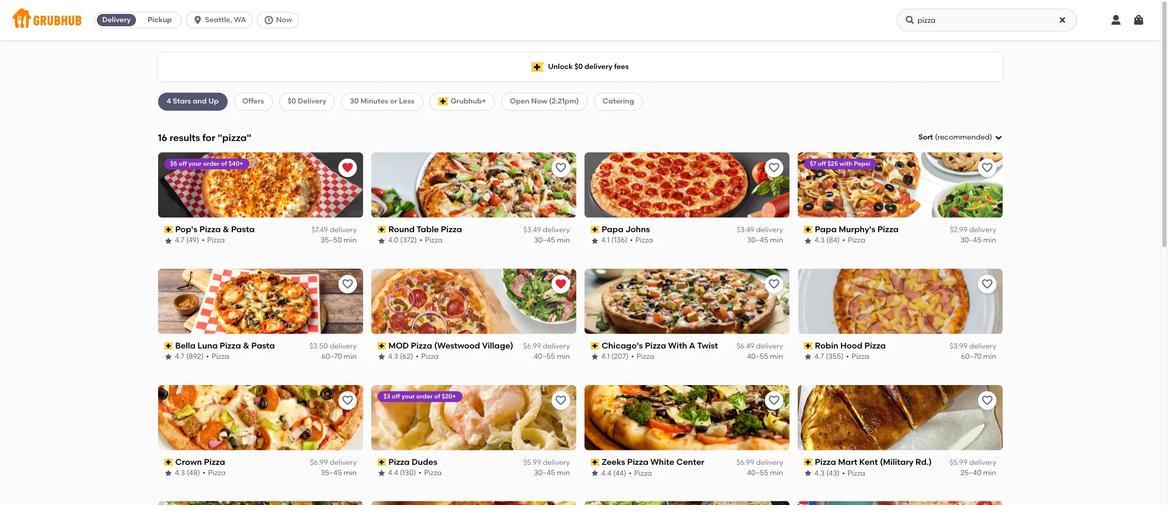 Task type: describe. For each thing, give the bounding box(es) containing it.
60–70 for robin hood pizza
[[962, 353, 982, 361]]

subscription pass image for papa johns
[[591, 226, 600, 234]]

• for chicago's pizza with a twist
[[632, 353, 634, 361]]

$6.99 delivery for crown pizza
[[310, 459, 357, 467]]

4.3 for crown pizza
[[175, 469, 185, 478]]

grubhub plus flag logo image for grubhub+
[[438, 98, 449, 106]]

stars
[[173, 97, 191, 106]]

pop's
[[175, 225, 198, 234]]

35–45 min
[[321, 469, 357, 478]]

rd.)
[[916, 457, 932, 467]]

4.7 (49)
[[175, 236, 199, 245]]

0 vertical spatial &
[[223, 225, 229, 234]]

subscription pass image for pop's pizza & pasta
[[164, 226, 173, 234]]

4.4 (44)
[[602, 469, 627, 478]]

seattle, wa
[[205, 15, 246, 24]]

bella luna pizza & pasta logo image
[[158, 269, 363, 334]]

$6.99 for mod pizza (westwood village)
[[524, 342, 541, 351]]

pizza right crown
[[204, 457, 225, 467]]

pizza down bella luna pizza & pasta
[[212, 353, 229, 361]]

40–55 min for zeeks pizza white center
[[748, 469, 784, 478]]

save this restaurant button for round table pizza
[[552, 159, 570, 177]]

pizza up (62)
[[411, 341, 432, 351]]

30–45 for papa murphy's pizza
[[961, 236, 982, 245]]

• for pop's pizza & pasta
[[202, 236, 205, 245]]

$3.49 for round table pizza
[[524, 226, 541, 235]]

mod pizza (westwood village) logo image
[[371, 269, 576, 334]]

delivery for pop's pizza & pasta
[[330, 226, 357, 235]]

zeeks pizza white center
[[602, 457, 705, 467]]

delivery for robin hood pizza
[[970, 342, 997, 351]]

village)
[[482, 341, 514, 351]]

for
[[203, 132, 215, 144]]

subscription pass image for chicago's pizza with a twist
[[591, 343, 600, 350]]

papa murphy's pizza logo image
[[798, 152, 1003, 218]]

(130)
[[400, 469, 416, 478]]

40–55 for zeeks pizza white center
[[748, 469, 769, 478]]

bj's restaurant & brewhouse logo image
[[371, 502, 576, 506]]

less
[[399, 97, 415, 106]]

table
[[417, 225, 439, 234]]

star icon image for bella luna pizza & pasta
[[164, 353, 172, 361]]

star icon image for papa johns
[[591, 237, 599, 245]]

4.3 (84)
[[815, 236, 840, 245]]

40–55 for mod pizza (westwood village)
[[534, 353, 555, 361]]

panera bread logo image
[[585, 502, 790, 506]]

robin
[[815, 341, 839, 351]]

papa for papa murphy's pizza
[[815, 225, 837, 234]]

delivery for chicago's pizza with a twist
[[757, 342, 784, 351]]

unlock $0 delivery fees
[[548, 62, 629, 71]]

(62)
[[400, 353, 413, 361]]

1 vertical spatial pasta
[[251, 341, 275, 351]]

$3.99
[[950, 342, 968, 351]]

or
[[390, 97, 398, 106]]

save this restaurant image for zeeks pizza white center
[[768, 395, 781, 407]]

$3 off your order of $20+
[[384, 393, 456, 400]]

sort ( recommended )
[[919, 133, 993, 142]]

open now (2:21pm)
[[510, 97, 579, 106]]

min for papa johns
[[771, 236, 784, 245]]

papa johns
[[602, 225, 650, 234]]

twist
[[698, 341, 718, 351]]

wa
[[234, 15, 246, 24]]

pizza right hood
[[865, 341, 886, 351]]

35–45
[[321, 469, 342, 478]]

• for mod pizza (westwood village)
[[416, 353, 419, 361]]

min for mod pizza (westwood village)
[[557, 353, 570, 361]]

35–50 min
[[321, 236, 357, 245]]

• pizza for pizza mart kent (military rd.)
[[843, 469, 866, 478]]

star icon image for round table pizza
[[378, 237, 386, 245]]

$6.99 for crown pizza
[[310, 459, 328, 467]]

• pizza for crown pizza
[[203, 469, 226, 478]]

(84)
[[827, 236, 840, 245]]

pizza right (62)
[[421, 353, 439, 361]]

star icon image for mod pizza (westwood village)
[[378, 353, 386, 361]]

pizza down zeeks pizza white center
[[635, 469, 652, 478]]

star icon image for pizza dudes
[[378, 470, 386, 478]]

4.7 for robin hood pizza
[[815, 353, 825, 361]]

30 minutes or less
[[350, 97, 415, 106]]

delivery button
[[95, 12, 138, 28]]

0 vertical spatial pasta
[[231, 225, 255, 234]]

now button
[[257, 12, 303, 28]]

$7 off $25 with pepsi
[[810, 160, 871, 167]]

save this restaurant image for papa johns
[[768, 162, 781, 174]]

pickup button
[[138, 12, 181, 28]]

30–45 for papa johns
[[748, 236, 769, 245]]

(44)
[[613, 469, 627, 478]]

crown
[[175, 457, 202, 467]]

chicago's pizza with a twist logo image
[[585, 269, 790, 334]]

save this restaurant image for robin hood pizza
[[982, 278, 994, 291]]

your for pizza
[[402, 393, 415, 400]]

papa murphy's pizza
[[815, 225, 899, 234]]

svg image inside seattle, wa button
[[193, 15, 203, 25]]

grubhub+
[[451, 97, 487, 106]]

pizza down mart
[[848, 469, 866, 478]]

round table pizza logo image
[[371, 152, 576, 218]]

center
[[677, 457, 705, 467]]

now inside button
[[276, 15, 292, 24]]

$6.99 delivery for zeeks pizza white center
[[737, 459, 784, 467]]

(2:21pm)
[[549, 97, 579, 106]]

$3.49 delivery for papa johns
[[737, 226, 784, 235]]

pizza dudes logo image
[[371, 385, 576, 451]]

round
[[389, 225, 415, 234]]

$6.49
[[737, 342, 755, 351]]

$5.99 for pizza dudes
[[524, 459, 541, 467]]

robin hood pizza logo image
[[798, 269, 1003, 334]]

zeeks
[[602, 457, 626, 467]]

$6.99 for zeeks pizza white center
[[737, 459, 755, 467]]

• for round table pizza
[[420, 236, 423, 245]]

60–70 for bella luna pizza & pasta
[[322, 353, 342, 361]]

subscription pass image for mod pizza (westwood village)
[[378, 343, 387, 350]]

pizza up 4.4 (130)
[[389, 457, 410, 467]]

$2.99 delivery
[[951, 226, 997, 235]]

4
[[167, 97, 171, 106]]

(48)
[[187, 469, 200, 478]]

• pizza for zeeks pizza white center
[[629, 469, 652, 478]]

save this restaurant button for papa johns
[[765, 159, 784, 177]]

pizza down papa murphy's pizza
[[848, 236, 866, 245]]

(43)
[[827, 469, 840, 478]]

$6.49 delivery
[[737, 342, 784, 351]]

svg image inside field
[[995, 134, 1003, 142]]

off for papa
[[818, 160, 827, 167]]

(military
[[880, 457, 914, 467]]

1 vertical spatial now
[[531, 97, 548, 106]]

pizza down 'johns'
[[636, 236, 653, 245]]

zeeks pizza white center logo image
[[585, 385, 790, 451]]

chicago's
[[602, 341, 643, 351]]

seattle, wa button
[[186, 12, 257, 28]]

star icon image for robin hood pizza
[[804, 353, 812, 361]]

• pizza for papa johns
[[630, 236, 653, 245]]

main navigation navigation
[[0, 0, 1161, 40]]

seattle,
[[205, 15, 232, 24]]

pizza down chicago's pizza with a twist
[[637, 353, 655, 361]]

bella
[[175, 341, 196, 351]]

$0 delivery
[[288, 97, 326, 106]]

4.3 (48)
[[175, 469, 200, 478]]

$2.99
[[951, 226, 968, 235]]

unlock
[[548, 62, 573, 71]]

sort
[[919, 133, 934, 142]]

crown pizza
[[175, 457, 225, 467]]

min for pizza mart kent (military rd.)
[[984, 469, 997, 478]]

4.3 for papa murphy's pizza
[[815, 236, 825, 245]]

delivery for pizza mart kent (military rd.)
[[970, 459, 997, 467]]

(136)
[[612, 236, 628, 245]]

$3.99 delivery
[[950, 342, 997, 351]]

off for pizza
[[392, 393, 400, 400]]

pizza mart kent (military rd.)
[[815, 457, 932, 467]]

min for bella luna pizza & pasta
[[344, 353, 357, 361]]

min for zeeks pizza white center
[[771, 469, 784, 478]]

results
[[170, 132, 200, 144]]

pizza right table
[[441, 225, 462, 234]]

"pizza"
[[218, 132, 252, 144]]

min for pizza dudes
[[557, 469, 570, 478]]

save this restaurant image for crown pizza
[[341, 395, 354, 407]]

pickup
[[148, 15, 172, 24]]

30–45 min for papa murphy's pizza
[[961, 236, 997, 245]]

$3
[[384, 393, 391, 400]]

pizza right zeeks
[[628, 457, 649, 467]]

$7.49
[[312, 226, 328, 235]]

(355)
[[826, 353, 844, 361]]

• pizza for pizza dudes
[[419, 469, 442, 478]]

$5.99 delivery for pizza dudes
[[524, 459, 570, 467]]

star icon image for crown pizza
[[164, 470, 172, 478]]

dudes
[[412, 457, 438, 467]]

30–45 min for papa johns
[[748, 236, 784, 245]]

4.1 for papa johns
[[602, 236, 610, 245]]

$3.50 delivery
[[310, 342, 357, 351]]

16 results for "pizza"
[[158, 132, 252, 144]]



Task type: locate. For each thing, give the bounding box(es) containing it.
star icon image for pizza mart kent (military rd.)
[[804, 470, 812, 478]]

delivery
[[585, 62, 613, 71], [330, 226, 357, 235], [543, 226, 570, 235], [757, 226, 784, 235], [970, 226, 997, 235], [330, 342, 357, 351], [543, 342, 570, 351], [757, 342, 784, 351], [970, 342, 997, 351], [330, 459, 357, 467], [543, 459, 570, 467], [757, 459, 784, 467], [970, 459, 997, 467]]

30
[[350, 97, 359, 106]]

min for round table pizza
[[557, 236, 570, 245]]

min for crown pizza
[[344, 469, 357, 478]]

25–40 min
[[961, 469, 997, 478]]

• pizza down papa murphy's pizza
[[843, 236, 866, 245]]

$6.99
[[524, 342, 541, 351], [310, 459, 328, 467], [737, 459, 755, 467]]

0 horizontal spatial delivery
[[102, 15, 131, 24]]

2 60–70 from the left
[[962, 353, 982, 361]]

with
[[669, 341, 688, 351]]

$3.49 for papa johns
[[737, 226, 755, 235]]

$5
[[170, 160, 177, 167]]

1 60–70 min from the left
[[322, 353, 357, 361]]

round table pizza
[[389, 225, 462, 234]]

up
[[209, 97, 219, 106]]

• for bella luna pizza & pasta
[[206, 353, 209, 361]]

$7
[[810, 160, 817, 167]]

pizza up 4.3 (43)
[[815, 457, 837, 467]]

offers
[[243, 97, 264, 106]]

$5.99
[[524, 459, 541, 467], [950, 459, 968, 467]]

$3.49
[[524, 226, 541, 235], [737, 226, 755, 235]]

save this restaurant button for pizza mart kent (military rd.)
[[978, 391, 997, 410]]

of for dudes
[[434, 393, 441, 400]]

0 vertical spatial order
[[203, 160, 220, 167]]

2 vertical spatial save this restaurant image
[[982, 395, 994, 407]]

bella luna pizza & pasta
[[175, 341, 275, 351]]

save this restaurant image
[[555, 162, 567, 174], [982, 162, 994, 174], [341, 278, 354, 291], [768, 278, 781, 291], [341, 395, 354, 407], [555, 395, 567, 407], [768, 395, 781, 407]]

$5 off your order of $40+
[[170, 160, 243, 167]]

$0 right unlock
[[575, 62, 583, 71]]

2 horizontal spatial off
[[818, 160, 827, 167]]

7-eleven logo image
[[798, 502, 1003, 506]]

subscription pass image
[[804, 226, 813, 234], [164, 343, 173, 350], [591, 343, 600, 350], [378, 459, 387, 466], [804, 459, 813, 466]]

& right pop's
[[223, 225, 229, 234]]

2 $3.49 from the left
[[737, 226, 755, 235]]

• right '(44)'
[[629, 469, 632, 478]]

saved restaurant button
[[338, 159, 357, 177], [552, 275, 570, 294]]

0 horizontal spatial 4.4
[[388, 469, 398, 478]]

4.1 for chicago's pizza with a twist
[[602, 353, 610, 361]]

papa johns logo image
[[585, 152, 790, 218]]

pasta down the bella luna pizza & pasta logo
[[251, 341, 275, 351]]

subscription pass image for papa murphy's pizza
[[804, 226, 813, 234]]

star icon image left 4.3 (48) on the bottom of the page
[[164, 470, 172, 478]]

min
[[344, 236, 357, 245], [557, 236, 570, 245], [771, 236, 784, 245], [984, 236, 997, 245], [344, 353, 357, 361], [557, 353, 570, 361], [771, 353, 784, 361], [984, 353, 997, 361], [344, 469, 357, 478], [557, 469, 570, 478], [771, 469, 784, 478], [984, 469, 997, 478]]

of left $20+
[[434, 393, 441, 400]]

murphy's
[[839, 225, 876, 234]]

save this restaurant image for round table pizza
[[555, 162, 567, 174]]

1 vertical spatial order
[[417, 393, 433, 400]]

hood
[[841, 341, 863, 351]]

0 horizontal spatial 60–70 min
[[322, 353, 357, 361]]

pizza down pop's pizza & pasta
[[207, 236, 225, 245]]

order
[[203, 160, 220, 167], [417, 393, 433, 400]]

subscription pass image left papa johns
[[591, 226, 600, 234]]

1 horizontal spatial saved restaurant image
[[555, 278, 567, 291]]

subscription pass image left the robin
[[804, 343, 813, 350]]

delivery for bella luna pizza & pasta
[[330, 342, 357, 351]]

0 vertical spatial grubhub plus flag logo image
[[532, 62, 544, 72]]

60–70 min down $3.50 delivery
[[322, 353, 357, 361]]

pizza down crown pizza
[[208, 469, 226, 478]]

4.7 down pop's
[[175, 236, 185, 245]]

subscription pass image left pop's
[[164, 226, 173, 234]]

1 horizontal spatial order
[[417, 393, 433, 400]]

off right the $5
[[179, 160, 187, 167]]

delivery for round table pizza
[[543, 226, 570, 235]]

papa
[[602, 225, 624, 234], [815, 225, 837, 234]]

4 stars and up
[[167, 97, 219, 106]]

0 horizontal spatial order
[[203, 160, 220, 167]]

40–55 min for chicago's pizza with a twist
[[748, 353, 784, 361]]

save this restaurant image
[[768, 162, 781, 174], [982, 278, 994, 291], [982, 395, 994, 407]]

• right (207)
[[632, 353, 634, 361]]

• right (84)
[[843, 236, 846, 245]]

star icon image
[[164, 237, 172, 245], [378, 237, 386, 245], [591, 237, 599, 245], [804, 237, 812, 245], [164, 353, 172, 361], [378, 353, 386, 361], [591, 353, 599, 361], [804, 353, 812, 361], [164, 470, 172, 478], [378, 470, 386, 478], [591, 470, 599, 478], [804, 470, 812, 478]]

4.7 for bella luna pizza & pasta
[[175, 353, 185, 361]]

delivery for pizza dudes
[[543, 459, 570, 467]]

2 4.1 from the top
[[602, 353, 610, 361]]

• right (62)
[[416, 353, 419, 361]]

subscription pass image for zeeks pizza white center
[[591, 459, 600, 466]]

0 vertical spatial saved restaurant image
[[341, 162, 354, 174]]

2 $3.49 delivery from the left
[[737, 226, 784, 235]]

pizza mart kent (military rd.) logo image
[[798, 385, 1003, 451]]

30–45 min for round table pizza
[[534, 236, 570, 245]]

0 vertical spatial now
[[276, 15, 292, 24]]

$0
[[575, 62, 583, 71], [288, 97, 296, 106]]

order for dudes
[[417, 393, 433, 400]]

0 horizontal spatial saved restaurant image
[[341, 162, 354, 174]]

• for papa murphy's pizza
[[843, 236, 846, 245]]

1 $3.49 from the left
[[524, 226, 541, 235]]

0 horizontal spatial of
[[221, 160, 227, 167]]

• pizza down chicago's pizza with a twist
[[632, 353, 655, 361]]

mod pizza (westwood village)
[[389, 341, 514, 351]]

1 $5.99 delivery from the left
[[524, 459, 570, 467]]

0 horizontal spatial papa
[[602, 225, 624, 234]]

$0 right offers
[[288, 97, 296, 106]]

1 vertical spatial grubhub plus flag logo image
[[438, 98, 449, 106]]

off
[[179, 160, 187, 167], [818, 160, 827, 167], [392, 393, 400, 400]]

1 vertical spatial $0
[[288, 97, 296, 106]]

0 vertical spatial saved restaurant button
[[338, 159, 357, 177]]

0 horizontal spatial off
[[179, 160, 187, 167]]

1 vertical spatial delivery
[[298, 97, 326, 106]]

None field
[[919, 132, 1003, 143]]

• pizza down mart
[[843, 469, 866, 478]]

subscription pass image left bella on the left
[[164, 343, 173, 350]]

• pizza down dudes on the left bottom of page
[[419, 469, 442, 478]]

1 $5.99 from the left
[[524, 459, 541, 467]]

• pizza for chicago's pizza with a twist
[[632, 353, 655, 361]]

• for zeeks pizza white center
[[629, 469, 632, 478]]

1 horizontal spatial $3.49 delivery
[[737, 226, 784, 235]]

subscription pass image left pizza dudes
[[378, 459, 387, 466]]

(westwood
[[434, 341, 480, 351]]

save this restaurant button
[[552, 159, 570, 177], [765, 159, 784, 177], [978, 159, 997, 177], [338, 275, 357, 294], [765, 275, 784, 294], [978, 275, 997, 294], [338, 391, 357, 410], [552, 391, 570, 410], [765, 391, 784, 410], [978, 391, 997, 410]]

2 $5.99 delivery from the left
[[950, 459, 997, 467]]

mod
[[389, 341, 409, 351]]

subscription pass image for round table pizza
[[378, 226, 387, 234]]

pizza down hood
[[852, 353, 870, 361]]

robin hood pizza
[[815, 341, 886, 351]]

1 horizontal spatial $6.99 delivery
[[524, 342, 570, 351]]

delivery left pickup at the top of the page
[[102, 15, 131, 24]]

• for pizza dudes
[[419, 469, 422, 478]]

and
[[193, 97, 207, 106]]

60–70 down $3.50 delivery
[[322, 353, 342, 361]]

4.1 left (207)
[[602, 353, 610, 361]]

star icon image left '4.3 (62)'
[[378, 353, 386, 361]]

2 horizontal spatial svg image
[[1133, 14, 1146, 26]]

of left the $40+
[[221, 160, 227, 167]]

0 horizontal spatial 60–70
[[322, 353, 342, 361]]

4.7 down the robin
[[815, 353, 825, 361]]

0 vertical spatial delivery
[[102, 15, 131, 24]]

subscription pass image for pizza dudes
[[378, 459, 387, 466]]

star icon image for papa murphy's pizza
[[804, 237, 812, 245]]

0 horizontal spatial your
[[189, 160, 202, 167]]

$20+
[[442, 393, 456, 400]]

4.3 (43)
[[815, 469, 840, 478]]

30–45 min
[[534, 236, 570, 245], [748, 236, 784, 245], [961, 236, 997, 245], [534, 469, 570, 478]]

star icon image for pop's pizza & pasta
[[164, 237, 172, 245]]

pizza right the murphy's
[[878, 225, 899, 234]]

$6.99 delivery for mod pizza (westwood village)
[[524, 342, 570, 351]]

• pizza down pop's pizza & pasta
[[202, 236, 225, 245]]

• pizza for round table pizza
[[420, 236, 443, 245]]

pizza down dudes on the left bottom of page
[[424, 469, 442, 478]]

• down "robin hood pizza" at the bottom right
[[847, 353, 850, 361]]

crown pizza logo image
[[158, 385, 363, 451]]

subscription pass image
[[164, 226, 173, 234], [378, 226, 387, 234], [591, 226, 600, 234], [378, 343, 387, 350], [804, 343, 813, 350], [164, 459, 173, 466], [591, 459, 600, 466]]

a
[[690, 341, 696, 351]]

1 horizontal spatial of
[[434, 393, 441, 400]]

star icon image left the '4.1 (136)'
[[591, 237, 599, 245]]

2 horizontal spatial $6.99
[[737, 459, 755, 467]]

1 4.4 from the left
[[388, 469, 398, 478]]

svg image inside now button
[[264, 15, 274, 25]]

subscription pass image left chicago's
[[591, 343, 600, 350]]

save this restaurant image for pizza mart kent (military rd.)
[[982, 395, 994, 407]]

60–70 min
[[322, 353, 357, 361], [962, 353, 997, 361]]

star icon image left 4.7 (355)
[[804, 353, 812, 361]]

open
[[510, 97, 530, 106]]

delivery left 30
[[298, 97, 326, 106]]

star icon image left 4.7 (892)
[[164, 353, 172, 361]]

off right $7
[[818, 160, 827, 167]]

1 4.1 from the top
[[602, 236, 610, 245]]

1 horizontal spatial svg image
[[1059, 16, 1067, 24]]

1 papa from the left
[[602, 225, 624, 234]]

delivery
[[102, 15, 131, 24], [298, 97, 326, 106]]

saved restaurant image
[[341, 162, 354, 174], [555, 278, 567, 291]]

delivery for papa johns
[[757, 226, 784, 235]]

of
[[221, 160, 227, 167], [434, 393, 441, 400]]

grubhub plus flag logo image for unlock $0 delivery fees
[[532, 62, 544, 72]]

subscription pass image for robin hood pizza
[[804, 343, 813, 350]]

0 horizontal spatial $0
[[288, 97, 296, 106]]

johns
[[626, 225, 650, 234]]

• pizza right (62)
[[416, 353, 439, 361]]

0 vertical spatial 4.1
[[602, 236, 610, 245]]

save this restaurant image for bella luna pizza & pasta
[[341, 278, 354, 291]]

pop's pizza & pasta
[[175, 225, 255, 234]]

minutes
[[361, 97, 389, 106]]

4.3 left (43)
[[815, 469, 825, 478]]

4.7 for pop's pizza & pasta
[[175, 236, 185, 245]]

4.0 (372)
[[388, 236, 417, 245]]

save this restaurant button for chicago's pizza with a twist
[[765, 275, 784, 294]]

• right (49)
[[202, 236, 205, 245]]

• pizza down table
[[420, 236, 443, 245]]

subscription pass image left the mod
[[378, 343, 387, 350]]

1 vertical spatial saved restaurant image
[[555, 278, 567, 291]]

pizza down table
[[425, 236, 443, 245]]

• for papa johns
[[630, 236, 633, 245]]

delivery inside button
[[102, 15, 131, 24]]

(49)
[[186, 236, 199, 245]]

40–55 min
[[534, 353, 570, 361], [748, 353, 784, 361], [748, 469, 784, 478]]

1 horizontal spatial saved restaurant button
[[552, 275, 570, 294]]

min for robin hood pizza
[[984, 353, 997, 361]]

0 horizontal spatial saved restaurant button
[[338, 159, 357, 177]]

4.3 for pizza mart kent (military rd.)
[[815, 469, 825, 478]]

• for robin hood pizza
[[847, 353, 850, 361]]

2 4.4 from the left
[[602, 469, 612, 478]]

$7.49 delivery
[[312, 226, 357, 235]]

chicago's pizza with a twist
[[602, 341, 718, 351]]

1 $3.49 delivery from the left
[[524, 226, 570, 235]]

4.3 left (84)
[[815, 236, 825, 245]]

subscription pass image left mart
[[804, 459, 813, 466]]

pasta
[[231, 225, 255, 234], [251, 341, 275, 351]]

min for papa murphy's pizza
[[984, 236, 997, 245]]

• right (136)
[[630, 236, 633, 245]]

0 horizontal spatial svg image
[[264, 15, 274, 25]]

1 vertical spatial saved restaurant button
[[552, 275, 570, 294]]

with
[[840, 160, 853, 167]]

1 horizontal spatial 4.4
[[602, 469, 612, 478]]

1 horizontal spatial 60–70
[[962, 353, 982, 361]]

catering
[[603, 97, 635, 106]]

save this restaurant button for crown pizza
[[338, 391, 357, 410]]

star icon image for chicago's pizza with a twist
[[591, 353, 599, 361]]

(207)
[[612, 353, 629, 361]]

1 vertical spatial &
[[243, 341, 249, 351]]

60–70 min down the $3.99 delivery at the bottom
[[962, 353, 997, 361]]

4.4 for zeeks pizza white center
[[602, 469, 612, 478]]

papa up 4.3 (84)
[[815, 225, 837, 234]]

papa up the '4.1 (136)'
[[602, 225, 624, 234]]

grubhub plus flag logo image
[[532, 62, 544, 72], [438, 98, 449, 106]]

(
[[936, 133, 938, 142]]

2 60–70 min from the left
[[962, 353, 997, 361]]

star icon image left 4.4 (44)
[[591, 470, 599, 478]]

star icon image for zeeks pizza white center
[[591, 470, 599, 478]]

0 horizontal spatial grubhub plus flag logo image
[[438, 98, 449, 106]]

40–55 for chicago's pizza with a twist
[[748, 353, 769, 361]]

• pizza down bella luna pizza & pasta
[[206, 353, 229, 361]]

4.4 left (130)
[[388, 469, 398, 478]]

& right luna
[[243, 341, 249, 351]]

$3.49 delivery for round table pizza
[[524, 226, 570, 235]]

save this restaurant button for robin hood pizza
[[978, 275, 997, 294]]

• pizza for bella luna pizza & pasta
[[206, 353, 229, 361]]

• pizza for robin hood pizza
[[847, 353, 870, 361]]

• down dudes on the left bottom of page
[[419, 469, 422, 478]]

• pizza down crown pizza
[[203, 469, 226, 478]]

delivery for zeeks pizza white center
[[757, 459, 784, 467]]

4.4 down zeeks
[[602, 469, 612, 478]]

4.7 down bella on the left
[[175, 353, 185, 361]]

0 horizontal spatial $5.99 delivery
[[524, 459, 570, 467]]

delivery for papa murphy's pizza
[[970, 226, 997, 235]]

1 horizontal spatial now
[[531, 97, 548, 106]]

star icon image left 4.3 (43)
[[804, 470, 812, 478]]

1 horizontal spatial 60–70 min
[[962, 353, 997, 361]]

pizza right luna
[[220, 341, 241, 351]]

30–45 for pizza dudes
[[534, 469, 555, 478]]

subscription pass image left crown
[[164, 459, 173, 466]]

30–45 min for pizza dudes
[[534, 469, 570, 478]]

4.4 for pizza dudes
[[388, 469, 398, 478]]

fees
[[615, 62, 629, 71]]

subscription pass image for pizza mart kent (military rd.)
[[804, 459, 813, 466]]

off for pop's
[[179, 160, 187, 167]]

subscription pass image for bella luna pizza & pasta
[[164, 343, 173, 350]]

2 $5.99 from the left
[[950, 459, 968, 467]]

order left the $40+
[[203, 160, 220, 167]]

)
[[990, 133, 993, 142]]

tandoori slice logo image
[[158, 502, 363, 506]]

order left $20+
[[417, 393, 433, 400]]

1 horizontal spatial off
[[392, 393, 400, 400]]

• down round table pizza at the top left
[[420, 236, 423, 245]]

save this restaurant button for zeeks pizza white center
[[765, 391, 784, 410]]

16
[[158, 132, 167, 144]]

1 60–70 from the left
[[322, 353, 342, 361]]

0 horizontal spatial &
[[223, 225, 229, 234]]

4.3 for mod pizza (westwood village)
[[388, 353, 398, 361]]

order for pizza
[[203, 160, 220, 167]]

$5.99 delivery
[[524, 459, 570, 467], [950, 459, 997, 467]]

4.1 (207)
[[602, 353, 629, 361]]

4.3 left (48) at bottom left
[[175, 469, 185, 478]]

save this restaurant image for chicago's pizza with a twist
[[768, 278, 781, 291]]

4.0
[[388, 236, 399, 245]]

Search for food, convenience, alcohol... search field
[[897, 9, 1078, 31]]

1 vertical spatial of
[[434, 393, 441, 400]]

0 vertical spatial your
[[189, 160, 202, 167]]

0 horizontal spatial $6.99
[[310, 459, 328, 467]]

(892)
[[186, 353, 204, 361]]

0 horizontal spatial $6.99 delivery
[[310, 459, 357, 467]]

pizza left with
[[645, 341, 667, 351]]

4.4 (130)
[[388, 469, 416, 478]]

subscription pass image for crown pizza
[[164, 459, 173, 466]]

subscription pass image left papa murphy's pizza
[[804, 226, 813, 234]]

1 horizontal spatial $6.99
[[524, 342, 541, 351]]

2 papa from the left
[[815, 225, 837, 234]]

0 vertical spatial of
[[221, 160, 227, 167]]

1 horizontal spatial $3.49
[[737, 226, 755, 235]]

4.3 down the mod
[[388, 353, 398, 361]]

star icon image left 4.1 (207)
[[591, 353, 599, 361]]

4.1 (136)
[[602, 236, 628, 245]]

• pizza down 'johns'
[[630, 236, 653, 245]]

1 vertical spatial 4.1
[[602, 353, 610, 361]]

none field containing sort
[[919, 132, 1003, 143]]

star icon image left 4.0 on the top of the page
[[378, 237, 386, 245]]

0 horizontal spatial $3.49
[[524, 226, 541, 235]]

1 horizontal spatial &
[[243, 341, 249, 351]]

of for pizza
[[221, 160, 227, 167]]

1 horizontal spatial papa
[[815, 225, 837, 234]]

4.7
[[175, 236, 185, 245], [175, 353, 185, 361], [815, 353, 825, 361]]

• down luna
[[206, 353, 209, 361]]

$40+
[[229, 160, 243, 167]]

1 vertical spatial save this restaurant image
[[982, 278, 994, 291]]

1 horizontal spatial $0
[[575, 62, 583, 71]]

1 horizontal spatial $5.99 delivery
[[950, 459, 997, 467]]

grubhub plus flag logo image left grubhub+
[[438, 98, 449, 106]]

1 vertical spatial your
[[402, 393, 415, 400]]

60–70 min for robin hood pizza
[[962, 353, 997, 361]]

star icon image left "4.7 (49)"
[[164, 237, 172, 245]]

• pizza for papa murphy's pizza
[[843, 236, 866, 245]]

svg image
[[1133, 14, 1146, 26], [264, 15, 274, 25], [1059, 16, 1067, 24]]

2 horizontal spatial $6.99 delivery
[[737, 459, 784, 467]]

35–50
[[321, 236, 342, 245]]

grubhub plus flag logo image left unlock
[[532, 62, 544, 72]]

recommended
[[938, 133, 990, 142]]

your
[[189, 160, 202, 167], [402, 393, 415, 400]]

your right $3
[[402, 393, 415, 400]]

0 horizontal spatial $3.49 delivery
[[524, 226, 570, 235]]

$25
[[828, 160, 839, 167]]

star icon image left 4.4 (130)
[[378, 470, 386, 478]]

pasta down 'pop's pizza & pasta logo'
[[231, 225, 255, 234]]

0 vertical spatial save this restaurant image
[[768, 162, 781, 174]]

pizza right pop's
[[200, 225, 221, 234]]

now right wa
[[276, 15, 292, 24]]

pop's pizza & pasta logo image
[[158, 152, 363, 218]]

1 horizontal spatial $5.99
[[950, 459, 968, 467]]

• pizza for mod pizza (westwood village)
[[416, 353, 439, 361]]

• pizza down hood
[[847, 353, 870, 361]]

0 vertical spatial $0
[[575, 62, 583, 71]]

1 horizontal spatial your
[[402, 393, 415, 400]]

pizza dudes
[[389, 457, 438, 467]]

off right $3
[[392, 393, 400, 400]]

svg image
[[1111, 14, 1123, 26], [193, 15, 203, 25], [905, 15, 916, 25], [995, 134, 1003, 142]]

1 horizontal spatial delivery
[[298, 97, 326, 106]]

1 horizontal spatial grubhub plus flag logo image
[[532, 62, 544, 72]]

0 horizontal spatial $5.99
[[524, 459, 541, 467]]

subscription pass image left round
[[378, 226, 387, 234]]

4.3
[[815, 236, 825, 245], [388, 353, 398, 361], [175, 469, 185, 478], [815, 469, 825, 478]]

subscription pass image left zeeks
[[591, 459, 600, 466]]

0 horizontal spatial now
[[276, 15, 292, 24]]

min for pop's pizza & pasta
[[344, 236, 357, 245]]

your right the $5
[[189, 160, 202, 167]]



Task type: vqa. For each thing, say whether or not it's contained in the screenshot.


